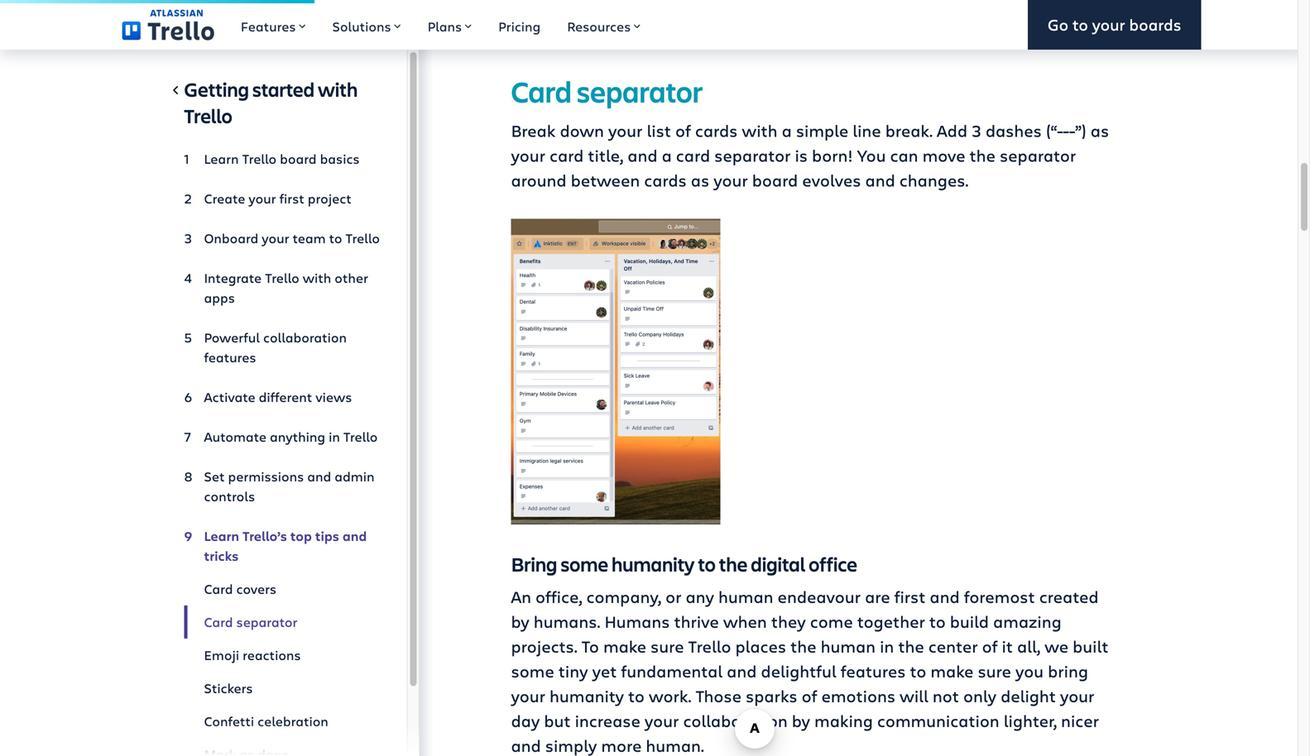 Task type: describe. For each thing, give the bounding box(es) containing it.
an
[[511, 586, 532, 608]]

features
[[241, 17, 296, 35]]

top
[[290, 527, 312, 545]]

2 - from the left
[[1070, 119, 1076, 142]]

yet
[[592, 660, 617, 683]]

1 horizontal spatial human
[[821, 635, 876, 658]]

built
[[1073, 635, 1109, 658]]

page progress progress bar
[[0, 0, 315, 3]]

automate
[[204, 428, 267, 446]]

the down "together"
[[899, 635, 925, 658]]

create your first project
[[204, 190, 352, 207]]

learn for learn trello's top tips and tricks
[[204, 527, 239, 545]]

only
[[964, 685, 997, 707]]

features inside bring some humanity to the digital office an office, company, or any human endeavour are first and foremost created by humans. humans thrive when they come together to build amazing projects. to make sure trello places the human in the center of it all, we built some tiny yet fundamental and delightful features to make sure you bring your humanity to work. those sparks of emotions will not only delight your day but increase your collaboration by making communication lighter, nicer and simply more human.
[[841, 660, 906, 683]]

and down "list" on the top of the page
[[628, 144, 658, 166]]

learn for learn trello board basics
[[204, 150, 239, 168]]

thrive
[[674, 611, 719, 633]]

1 vertical spatial make
[[931, 660, 974, 683]]

1 vertical spatial humanity
[[550, 685, 624, 707]]

card for card separator break down your list of cards with a simple line break. add 3 dashes ("---") as your card title, and a card separator is born! you can move the separator around between cards as your board evolves and changes.
[[511, 72, 572, 111]]

build
[[950, 611, 989, 633]]

trello up create your first project
[[242, 150, 277, 168]]

activate
[[204, 388, 256, 406]]

simply
[[545, 735, 597, 757]]

solutions
[[332, 17, 391, 35]]

0 vertical spatial as
[[1091, 119, 1110, 142]]

we
[[1045, 635, 1069, 658]]

1 horizontal spatial of
[[802, 685, 818, 707]]

anything
[[270, 428, 325, 446]]

stickers link
[[184, 672, 380, 705]]

started
[[252, 76, 315, 102]]

delight
[[1001, 685, 1056, 707]]

bring
[[511, 551, 558, 577]]

places
[[736, 635, 787, 658]]

you
[[857, 144, 886, 166]]

office
[[809, 551, 858, 577]]

and down places at the right
[[727, 660, 757, 683]]

card covers
[[204, 580, 277, 598]]

features button
[[228, 0, 319, 50]]

an image showing an example of a card separator on a trello board image
[[511, 219, 721, 525]]

trello's
[[243, 527, 287, 545]]

tricks
[[204, 547, 239, 565]]

humans
[[605, 611, 670, 633]]

card separator
[[204, 614, 298, 631]]

celebration
[[258, 713, 329, 731]]

automate anything in trello
[[204, 428, 378, 446]]

3
[[972, 119, 982, 142]]

create your first project link
[[184, 182, 380, 215]]

sparks
[[746, 685, 798, 707]]

resources button
[[554, 0, 654, 50]]

activate different views link
[[184, 381, 380, 414]]

0 horizontal spatial first
[[280, 190, 305, 207]]

and down you at the right top of page
[[866, 169, 896, 191]]

break.
[[886, 119, 933, 142]]

office,
[[536, 586, 582, 608]]

0 horizontal spatial some
[[511, 660, 554, 683]]

around
[[511, 169, 567, 191]]

solutions button
[[319, 0, 414, 50]]

are
[[865, 586, 891, 608]]

when
[[723, 611, 767, 633]]

card covers link
[[184, 573, 380, 606]]

automate anything in trello link
[[184, 421, 380, 454]]

onboard your team to trello
[[204, 229, 380, 247]]

0 vertical spatial make
[[604, 635, 647, 658]]

plans button
[[414, 0, 485, 50]]

break
[[511, 119, 556, 142]]

go to your boards link
[[1028, 0, 1202, 50]]

those
[[696, 685, 742, 707]]

tips
[[315, 527, 339, 545]]

("-
[[1046, 119, 1064, 142]]

bring
[[1048, 660, 1089, 683]]

learn trello's top tips and tricks
[[204, 527, 367, 565]]

but
[[544, 710, 571, 732]]

0 vertical spatial some
[[561, 551, 609, 577]]

atlassian trello image
[[122, 9, 214, 40]]

onboard your team to trello link
[[184, 222, 380, 255]]

they
[[771, 611, 806, 633]]

first inside bring some humanity to the digital office an office, company, or any human endeavour are first and foremost created by humans. humans thrive when they come together to build amazing projects. to make sure trello places the human in the center of it all, we built some tiny yet fundamental and delightful features to make sure you bring your humanity to work. those sparks of emotions will not only delight your day but increase your collaboration by making communication lighter, nicer and simply more human.
[[895, 586, 926, 608]]

activate different views
[[204, 388, 352, 406]]

or
[[666, 586, 682, 608]]

1 horizontal spatial cards
[[695, 119, 738, 142]]

go
[[1048, 14, 1069, 35]]

admin
[[335, 468, 375, 486]]

lighter,
[[1004, 710, 1057, 732]]

fundamental
[[621, 660, 723, 683]]

to left work.
[[628, 685, 645, 707]]

learn trello board basics link
[[184, 142, 380, 176]]

the inside "card separator break down your list of cards with a simple line break. add 3 dashes ("---") as your card title, and a card separator is born! you can move the separator around between cards as your board evolves and changes."
[[970, 144, 996, 166]]

0 vertical spatial human
[[719, 586, 774, 608]]

collaboration inside bring some humanity to the digital office an office, company, or any human endeavour are first and foremost created by humans. humans thrive when they come together to build amazing projects. to make sure trello places the human in the center of it all, we built some tiny yet fundamental and delightful features to make sure you bring your humanity to work. those sparks of emotions will not only delight your day but increase your collaboration by making communication lighter, nicer and simply more human.
[[683, 710, 788, 732]]

all,
[[1018, 635, 1041, 658]]

0 horizontal spatial by
[[511, 611, 530, 633]]

confetti celebration link
[[184, 705, 380, 739]]

resources
[[567, 17, 631, 35]]

title,
[[588, 144, 624, 166]]

born!
[[812, 144, 853, 166]]

the left "digital"
[[719, 551, 748, 577]]

onboard
[[204, 229, 259, 247]]

human.
[[646, 735, 704, 757]]

of inside "card separator break down your list of cards with a simple line break. add 3 dashes ("---") as your card title, and a card separator is born! you can move the separator around between cards as your board evolves and changes."
[[676, 119, 691, 142]]

2 card from the left
[[676, 144, 710, 166]]

and inside set permissions and admin controls
[[307, 468, 331, 486]]

go to your boards
[[1048, 14, 1182, 35]]

trello up other
[[346, 229, 380, 247]]

card separator link
[[184, 606, 380, 639]]

set permissions and admin controls link
[[184, 460, 380, 513]]

changes.
[[900, 169, 969, 191]]

1 horizontal spatial by
[[792, 710, 811, 732]]

day
[[511, 710, 540, 732]]



Task type: vqa. For each thing, say whether or not it's contained in the screenshot.
Show menu image
no



Task type: locate. For each thing, give the bounding box(es) containing it.
1 horizontal spatial features
[[841, 660, 906, 683]]

team
[[293, 229, 326, 247]]

cards
[[695, 119, 738, 142], [644, 169, 687, 191]]

features up 'emotions'
[[841, 660, 906, 683]]

powerful collaboration features
[[204, 329, 347, 366]]

of down delightful
[[802, 685, 818, 707]]

sure down it
[[978, 660, 1012, 683]]

1 horizontal spatial as
[[1091, 119, 1110, 142]]

an image showing how to add a cover to a trello card image
[[511, 0, 1114, 45]]

and up build
[[930, 586, 960, 608]]

with left other
[[303, 269, 331, 287]]

0 horizontal spatial cards
[[644, 169, 687, 191]]

controls
[[204, 488, 255, 505]]

learn up tricks
[[204, 527, 239, 545]]

1 vertical spatial some
[[511, 660, 554, 683]]

projects.
[[511, 635, 578, 658]]

with inside getting started with trello
[[318, 76, 358, 102]]

1 horizontal spatial a
[[782, 119, 792, 142]]

card inside "card separator break down your list of cards with a simple line break. add 3 dashes ("---") as your card title, and a card separator is born! you can move the separator around between cards as your board evolves and changes."
[[511, 72, 572, 111]]

digital
[[751, 551, 806, 577]]

trello up admin
[[343, 428, 378, 446]]

a left 'simple'
[[782, 119, 792, 142]]

make down "center"
[[931, 660, 974, 683]]

first up "together"
[[895, 586, 926, 608]]

as
[[1091, 119, 1110, 142], [691, 169, 710, 191]]

learn up create
[[204, 150, 239, 168]]

1 vertical spatial in
[[880, 635, 894, 658]]

confetti
[[204, 713, 254, 731]]

to up "center"
[[930, 611, 946, 633]]

humanity down tiny
[[550, 685, 624, 707]]

1 vertical spatial first
[[895, 586, 926, 608]]

learn inside learn trello's top tips and tricks
[[204, 527, 239, 545]]

1 horizontal spatial card
[[676, 144, 710, 166]]

1 vertical spatial as
[[691, 169, 710, 191]]

with
[[318, 76, 358, 102], [742, 119, 778, 142], [303, 269, 331, 287]]

simple
[[796, 119, 849, 142]]

board down is
[[752, 169, 798, 191]]

the up delightful
[[791, 635, 817, 658]]

1 horizontal spatial collaboration
[[683, 710, 788, 732]]

between
[[571, 169, 640, 191]]

0 vertical spatial of
[[676, 119, 691, 142]]

more
[[601, 735, 642, 757]]

board inside learn trello board basics link
[[280, 150, 317, 168]]

0 vertical spatial in
[[329, 428, 340, 446]]

permissions
[[228, 468, 304, 486]]

with right started
[[318, 76, 358, 102]]

1 horizontal spatial make
[[931, 660, 974, 683]]

trello inside integrate trello with other apps
[[265, 269, 299, 287]]

1 vertical spatial sure
[[978, 660, 1012, 683]]

communication
[[878, 710, 1000, 732]]

together
[[858, 611, 926, 633]]

create
[[204, 190, 245, 207]]

in
[[329, 428, 340, 446], [880, 635, 894, 658]]

card up emoji
[[204, 614, 233, 631]]

card for card covers
[[204, 580, 233, 598]]

0 horizontal spatial sure
[[651, 635, 684, 658]]

learn inside learn trello board basics link
[[204, 150, 239, 168]]

emoji reactions
[[204, 647, 301, 664]]

some up office,
[[561, 551, 609, 577]]

1 vertical spatial human
[[821, 635, 876, 658]]

0 vertical spatial collaboration
[[263, 329, 347, 346]]

1 - from the left
[[1064, 119, 1070, 142]]

cards right "list" on the top of the page
[[695, 119, 738, 142]]

2 vertical spatial with
[[303, 269, 331, 287]]

humanity up or
[[612, 551, 695, 577]]

1 vertical spatial learn
[[204, 527, 239, 545]]

trello inside getting started with trello
[[184, 103, 232, 129]]

2 horizontal spatial of
[[982, 635, 998, 658]]

1 card from the left
[[550, 144, 584, 166]]

0 vertical spatial by
[[511, 611, 530, 633]]

trello
[[184, 103, 232, 129], [242, 150, 277, 168], [346, 229, 380, 247], [265, 269, 299, 287], [343, 428, 378, 446], [688, 635, 731, 658]]

0 vertical spatial card
[[511, 72, 572, 111]]

0 horizontal spatial make
[[604, 635, 647, 658]]

with inside integrate trello with other apps
[[303, 269, 331, 287]]

in right anything
[[329, 428, 340, 446]]

1 horizontal spatial sure
[[978, 660, 1012, 683]]

0 horizontal spatial a
[[662, 144, 672, 166]]

separator left is
[[715, 144, 791, 166]]

features down the powerful
[[204, 349, 256, 366]]

and
[[628, 144, 658, 166], [866, 169, 896, 191], [307, 468, 331, 486], [343, 527, 367, 545], [930, 586, 960, 608], [727, 660, 757, 683], [511, 735, 541, 757]]

0 vertical spatial board
[[280, 150, 317, 168]]

learn
[[204, 150, 239, 168], [204, 527, 239, 545]]

trello down thrive
[[688, 635, 731, 658]]

1 horizontal spatial some
[[561, 551, 609, 577]]

amazing
[[994, 611, 1062, 633]]

in inside bring some humanity to the digital office an office, company, or any human endeavour are first and foremost created by humans. humans thrive when they come together to build amazing projects. to make sure trello places the human in the center of it all, we built some tiny yet fundamental and delightful features to make sure you bring your humanity to work. those sparks of emotions will not only delight your day but increase your collaboration by making communication lighter, nicer and simply more human.
[[880, 635, 894, 658]]

endeavour
[[778, 586, 861, 608]]

pricing link
[[485, 0, 554, 50]]

add
[[937, 119, 968, 142]]

separator up "list" on the top of the page
[[577, 72, 703, 111]]

learn trello's top tips and tricks link
[[184, 520, 380, 573]]

is
[[795, 144, 808, 166]]

integrate trello with other apps
[[204, 269, 368, 307]]

0 horizontal spatial as
[[691, 169, 710, 191]]

foremost
[[964, 586, 1035, 608]]

card
[[511, 72, 572, 111], [204, 580, 233, 598], [204, 614, 233, 631]]

with for getting started with trello
[[318, 76, 358, 102]]

sure
[[651, 635, 684, 658], [978, 660, 1012, 683]]

down
[[560, 119, 604, 142]]

0 vertical spatial first
[[280, 190, 305, 207]]

delightful
[[761, 660, 837, 683]]

and inside learn trello's top tips and tricks
[[343, 527, 367, 545]]

1 vertical spatial by
[[792, 710, 811, 732]]

bring some humanity to the digital office an office, company, or any human endeavour are first and foremost created by humans. humans thrive when they come together to build amazing projects. to make sure trello places the human in the center of it all, we built some tiny yet fundamental and delightful features to make sure you bring your humanity to work. those sparks of emotions will not only delight your day but increase your collaboration by making communication lighter, nicer and simply more human.
[[511, 551, 1109, 757]]

sure up fundamental
[[651, 635, 684, 658]]

1 horizontal spatial board
[[752, 169, 798, 191]]

separator up reactions
[[236, 614, 298, 631]]

0 vertical spatial humanity
[[612, 551, 695, 577]]

powerful collaboration features link
[[184, 321, 380, 374]]

emoji
[[204, 647, 239, 664]]

1 horizontal spatial in
[[880, 635, 894, 658]]

collaboration down those
[[683, 710, 788, 732]]

the
[[970, 144, 996, 166], [719, 551, 748, 577], [791, 635, 817, 658], [899, 635, 925, 658]]

1 horizontal spatial first
[[895, 586, 926, 608]]

card
[[550, 144, 584, 166], [676, 144, 710, 166]]

list
[[647, 119, 671, 142]]

dashes
[[986, 119, 1042, 142]]

getting started with trello link
[[184, 76, 380, 136]]

reactions
[[243, 647, 301, 664]]

0 vertical spatial cards
[[695, 119, 738, 142]]

move
[[923, 144, 966, 166]]

0 horizontal spatial card
[[550, 144, 584, 166]]

card for card separator
[[204, 614, 233, 631]]

with for integrate trello with other apps
[[303, 269, 331, 287]]

first left project
[[280, 190, 305, 207]]

boards
[[1130, 14, 1182, 35]]

1 vertical spatial features
[[841, 660, 906, 683]]

board
[[280, 150, 317, 168], [752, 169, 798, 191]]

trello down getting
[[184, 103, 232, 129]]

to up will
[[910, 660, 927, 683]]

tiny
[[559, 660, 588, 683]]

features
[[204, 349, 256, 366], [841, 660, 906, 683]]

to up any
[[698, 551, 716, 577]]

plans
[[428, 17, 462, 35]]

1 vertical spatial a
[[662, 144, 672, 166]]

human up when
[[719, 586, 774, 608]]

0 vertical spatial with
[[318, 76, 358, 102]]

getting started with trello
[[184, 76, 358, 129]]

and left admin
[[307, 468, 331, 486]]

of
[[676, 119, 691, 142], [982, 635, 998, 658], [802, 685, 818, 707]]

2 learn from the top
[[204, 527, 239, 545]]

evolves
[[803, 169, 861, 191]]

of right "list" on the top of the page
[[676, 119, 691, 142]]

humanity
[[612, 551, 695, 577], [550, 685, 624, 707]]

to right team at left
[[329, 229, 342, 247]]

1 vertical spatial with
[[742, 119, 778, 142]]

trello down onboard your team to trello link
[[265, 269, 299, 287]]

with inside "card separator break down your list of cards with a simple line break. add 3 dashes ("---") as your card title, and a card separator is born! you can move the separator around between cards as your board evolves and changes."
[[742, 119, 778, 142]]

cards down "list" on the top of the page
[[644, 169, 687, 191]]

board left basics on the top
[[280, 150, 317, 168]]

collaboration inside powerful collaboration features
[[263, 329, 347, 346]]

collaboration down integrate trello with other apps
[[263, 329, 347, 346]]

- left ")
[[1064, 119, 1070, 142]]

other
[[335, 269, 368, 287]]

nicer
[[1061, 710, 1099, 732]]

and right tips
[[343, 527, 367, 545]]

a down "list" on the top of the page
[[662, 144, 672, 166]]

2 vertical spatial of
[[802, 685, 818, 707]]

1 vertical spatial collaboration
[[683, 710, 788, 732]]

0 horizontal spatial collaboration
[[263, 329, 347, 346]]

1 vertical spatial cards
[[644, 169, 687, 191]]

1 vertical spatial board
[[752, 169, 798, 191]]

powerful
[[204, 329, 260, 346]]

set permissions and admin controls
[[204, 468, 375, 505]]

board inside "card separator break down your list of cards with a simple line break. add 3 dashes ("---") as your card title, and a card separator is born! you can move the separator around between cards as your board evolves and changes."
[[752, 169, 798, 191]]

trello inside bring some humanity to the digital office an office, company, or any human endeavour are first and foremost created by humans. humans thrive when they come together to build amazing projects. to make sure trello places the human in the center of it all, we built some tiny yet fundamental and delightful features to make sure you bring your humanity to work. those sparks of emotions will not only delight your day but increase your collaboration by making communication lighter, nicer and simply more human.
[[688, 635, 731, 658]]

by down sparks
[[792, 710, 811, 732]]

card down tricks
[[204, 580, 233, 598]]

you
[[1016, 660, 1044, 683]]

0 horizontal spatial of
[[676, 119, 691, 142]]

separator down ("-
[[1000, 144, 1077, 166]]

by
[[511, 611, 530, 633], [792, 710, 811, 732]]

make down humans
[[604, 635, 647, 658]]

with left 'simple'
[[742, 119, 778, 142]]

features inside powerful collaboration features
[[204, 349, 256, 366]]

0 vertical spatial a
[[782, 119, 792, 142]]

1 vertical spatial card
[[204, 580, 233, 598]]

increase
[[575, 710, 641, 732]]

0 horizontal spatial human
[[719, 586, 774, 608]]

line
[[853, 119, 881, 142]]

card up the break
[[511, 72, 572, 111]]

to right 'go'
[[1073, 14, 1089, 35]]

separator
[[577, 72, 703, 111], [715, 144, 791, 166], [1000, 144, 1077, 166], [236, 614, 298, 631]]

some down projects.
[[511, 660, 554, 683]]

1 vertical spatial of
[[982, 635, 998, 658]]

your
[[1093, 14, 1126, 35], [608, 119, 643, 142], [511, 144, 546, 166], [714, 169, 748, 191], [249, 190, 276, 207], [262, 229, 289, 247], [511, 685, 546, 707], [1061, 685, 1095, 707], [645, 710, 679, 732]]

apps
[[204, 289, 235, 307]]

getting
[[184, 76, 249, 102]]

stickers
[[204, 680, 253, 698]]

company,
[[587, 586, 662, 608]]

2 vertical spatial card
[[204, 614, 233, 631]]

0 vertical spatial learn
[[204, 150, 239, 168]]

the down 3
[[970, 144, 996, 166]]

of left it
[[982, 635, 998, 658]]

in down "together"
[[880, 635, 894, 658]]

- right ("-
[[1070, 119, 1076, 142]]

0 horizontal spatial in
[[329, 428, 340, 446]]

can
[[890, 144, 919, 166]]

confetti celebration
[[204, 713, 329, 731]]

0 vertical spatial features
[[204, 349, 256, 366]]

and down day
[[511, 735, 541, 757]]

covers
[[236, 580, 277, 598]]

human down come
[[821, 635, 876, 658]]

0 vertical spatial sure
[[651, 635, 684, 658]]

by down an
[[511, 611, 530, 633]]

0 horizontal spatial features
[[204, 349, 256, 366]]

1 learn from the top
[[204, 150, 239, 168]]

project
[[308, 190, 352, 207]]

views
[[316, 388, 352, 406]]

0 horizontal spatial board
[[280, 150, 317, 168]]



